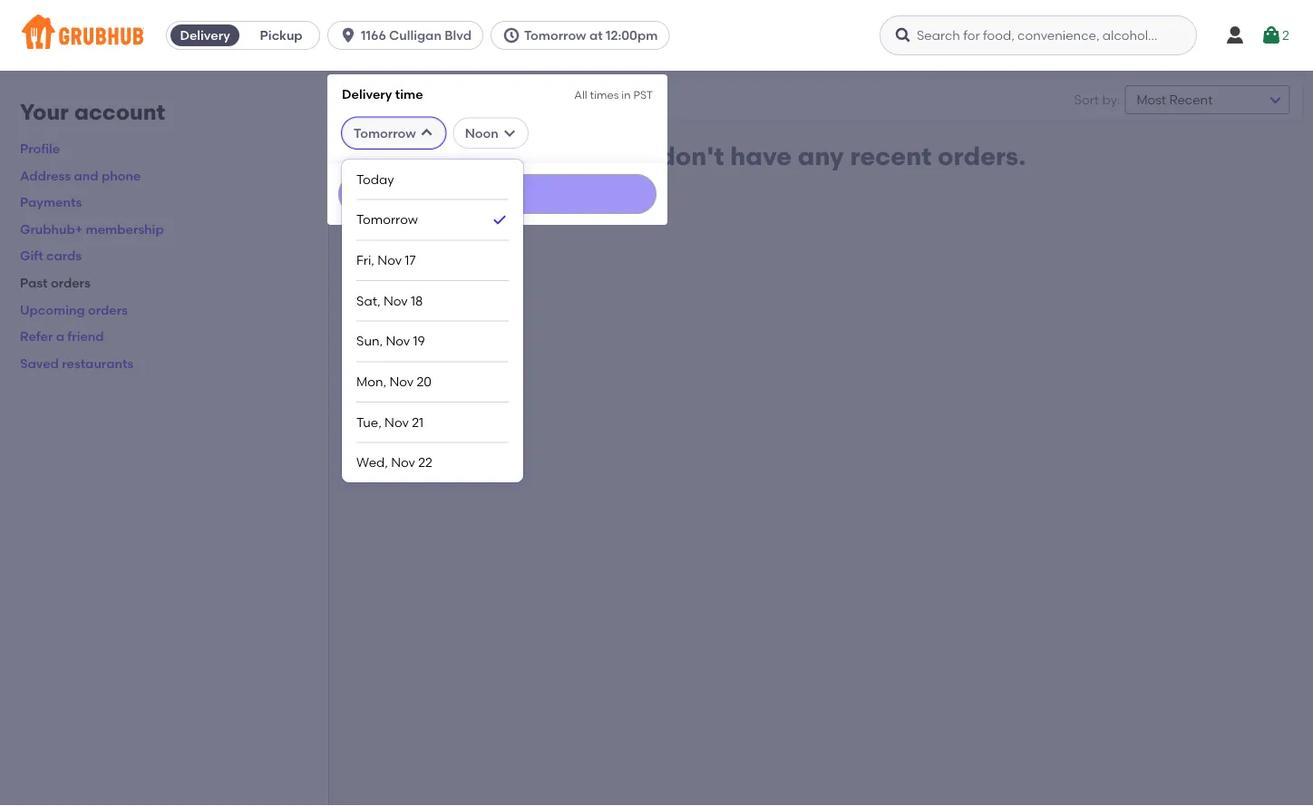 Task type: locate. For each thing, give the bounding box(es) containing it.
tomorrow
[[525, 28, 587, 43], [354, 125, 416, 141], [357, 212, 418, 227]]

svg image
[[1261, 25, 1283, 46], [503, 26, 521, 44], [895, 26, 913, 44], [420, 126, 434, 140]]

wed, nov 22
[[357, 455, 433, 470]]

restaurants button
[[415, 86, 521, 114]]

orders
[[356, 92, 398, 107]]

delivery
[[180, 28, 230, 43], [342, 86, 392, 102]]

nov left 18
[[384, 293, 408, 309]]

gift cards
[[20, 248, 82, 264]]

friend
[[67, 329, 104, 344]]

svg image inside 1166 culligan blvd button
[[339, 26, 358, 44]]

orders up upcoming orders link
[[51, 275, 91, 291]]

don't
[[659, 141, 725, 172]]

21
[[412, 415, 424, 430]]

tomorrow left at
[[525, 28, 587, 43]]

delivery time
[[342, 86, 423, 102]]

svg image
[[339, 26, 358, 44], [503, 126, 517, 140]]

a
[[56, 329, 64, 344]]

tomorrow down the orders 'button'
[[354, 125, 416, 141]]

tomorrow at 12:00pm button
[[491, 21, 677, 50]]

nov
[[378, 253, 402, 268], [384, 293, 408, 309], [386, 334, 410, 349], [390, 374, 414, 390], [385, 415, 409, 430], [391, 455, 416, 470]]

svg image inside 'tomorrow at 12:00pm' 'button'
[[503, 26, 521, 44]]

1 vertical spatial svg image
[[503, 126, 517, 140]]

2 vertical spatial tomorrow
[[357, 212, 418, 227]]

in
[[622, 88, 631, 101]]

0 vertical spatial delivery
[[180, 28, 230, 43]]

orders button
[[339, 87, 415, 112]]

nov left 17
[[378, 253, 402, 268]]

12:00pm
[[606, 28, 658, 43]]

list box inside main navigation navigation
[[357, 160, 509, 483]]

all
[[575, 88, 588, 101]]

tue, nov 21
[[357, 415, 424, 430]]

pickup button
[[243, 21, 320, 50]]

tomorrow inside 'button'
[[525, 28, 587, 43]]

orders for upcoming orders
[[88, 302, 128, 317]]

update button
[[339, 174, 657, 214]]

0 vertical spatial orders
[[51, 275, 91, 291]]

1 horizontal spatial delivery
[[342, 86, 392, 102]]

nov left 20
[[390, 374, 414, 390]]

tomorrow at 12:00pm
[[525, 28, 658, 43]]

nov for wed,
[[391, 455, 416, 470]]

nov left 21 at the bottom left of page
[[385, 415, 409, 430]]

1 vertical spatial orders
[[88, 302, 128, 317]]

orders up friend on the top left of page
[[88, 302, 128, 317]]

2 button
[[1261, 19, 1290, 52]]

orders
[[51, 275, 91, 291], [88, 302, 128, 317]]

1 vertical spatial tomorrow
[[354, 125, 416, 141]]

culligan
[[389, 28, 442, 43]]

0 vertical spatial svg image
[[339, 26, 358, 44]]

18
[[411, 293, 423, 309]]

17
[[405, 253, 416, 268]]

svg image right noon
[[503, 126, 517, 140]]

tomorrow up fri, nov 17
[[357, 212, 418, 227]]

times
[[590, 88, 619, 101]]

nov left 19
[[386, 334, 410, 349]]

list box
[[357, 160, 509, 483]]

pst
[[634, 88, 653, 101]]

delivery left pickup
[[180, 28, 230, 43]]

delivery inside button
[[180, 28, 230, 43]]

you
[[607, 141, 653, 172]]

phone
[[102, 168, 141, 183]]

0 horizontal spatial delivery
[[180, 28, 230, 43]]

svg image left 1166
[[339, 26, 358, 44]]

refer
[[20, 329, 53, 344]]

0 vertical spatial tomorrow
[[525, 28, 587, 43]]

tomorrow option
[[357, 200, 509, 241]]

list box containing today
[[357, 160, 509, 483]]

1 vertical spatial delivery
[[342, 86, 392, 102]]

address
[[20, 168, 71, 183]]

nov left 22 on the bottom
[[391, 455, 416, 470]]

0 horizontal spatial svg image
[[339, 26, 358, 44]]

noon
[[465, 125, 499, 141]]

nov for fri,
[[378, 253, 402, 268]]

refer a friend link
[[20, 329, 104, 344]]

nov for mon,
[[390, 374, 414, 390]]

gift cards link
[[20, 248, 82, 264]]

address and phone
[[20, 168, 141, 183]]

delivery left time
[[342, 86, 392, 102]]



Task type: vqa. For each thing, say whether or not it's contained in the screenshot.
Like to the middle
no



Task type: describe. For each thing, give the bounding box(es) containing it.
pickup
[[260, 28, 303, 43]]

fri, nov 17
[[357, 253, 416, 268]]

your account
[[20, 99, 165, 125]]

restaurants
[[62, 356, 134, 371]]

tue,
[[357, 415, 382, 430]]

account
[[74, 99, 165, 125]]

fri,
[[357, 253, 375, 268]]

1 horizontal spatial svg image
[[503, 126, 517, 140]]

upcoming orders
[[20, 302, 128, 317]]

2
[[1283, 28, 1290, 43]]

time
[[395, 86, 423, 102]]

profile link
[[20, 141, 60, 156]]

orders for past orders
[[51, 275, 91, 291]]

22
[[419, 455, 433, 470]]

your
[[20, 99, 69, 125]]

have
[[731, 141, 792, 172]]

sat,
[[357, 293, 381, 309]]

payments
[[20, 195, 82, 210]]

today
[[357, 171, 394, 187]]

saved restaurants link
[[20, 356, 134, 371]]

grubhub+ membership link
[[20, 221, 164, 237]]

nov for tue,
[[385, 415, 409, 430]]

sun,
[[357, 334, 383, 349]]

at
[[590, 28, 603, 43]]

and
[[74, 168, 99, 183]]

saved restaurants
[[20, 356, 134, 371]]

tomorrow inside option
[[357, 212, 418, 227]]

1166
[[361, 28, 386, 43]]

past orders link
[[20, 275, 91, 291]]

delivery for delivery time
[[342, 86, 392, 102]]

nov for sun,
[[386, 334, 410, 349]]

cards
[[46, 248, 82, 264]]

all times in pst
[[575, 88, 653, 101]]

blvd
[[445, 28, 472, 43]]

by:
[[1103, 92, 1121, 107]]

delivery for delivery
[[180, 28, 230, 43]]

mon, nov 20
[[357, 374, 432, 390]]

any
[[798, 141, 845, 172]]

recent
[[851, 141, 932, 172]]

membership
[[86, 221, 164, 237]]

past orders
[[20, 275, 91, 291]]

restaurants
[[430, 90, 506, 106]]

sort by:
[[1075, 92, 1121, 107]]

orders.
[[938, 141, 1026, 172]]

1166 culligan blvd
[[361, 28, 472, 43]]

upcoming orders link
[[20, 302, 128, 317]]

grubhub+
[[20, 221, 83, 237]]

main navigation navigation
[[0, 0, 1314, 807]]

address and phone link
[[20, 168, 141, 183]]

sort
[[1075, 92, 1100, 107]]

profile
[[20, 141, 60, 156]]

upcoming
[[20, 302, 85, 317]]

mon,
[[357, 374, 387, 390]]

check icon image
[[491, 211, 509, 229]]

update
[[478, 187, 518, 200]]

19
[[413, 334, 425, 349]]

gift
[[20, 248, 43, 264]]

sun, nov 19
[[357, 334, 425, 349]]

nov for sat,
[[384, 293, 408, 309]]

refer a friend
[[20, 329, 104, 344]]

20
[[417, 374, 432, 390]]

past
[[20, 275, 48, 291]]

svg image inside 2 button
[[1261, 25, 1283, 46]]

delivery button
[[167, 21, 243, 50]]

1166 culligan blvd button
[[328, 21, 491, 50]]

wed,
[[357, 455, 388, 470]]

saved
[[20, 356, 59, 371]]

sat, nov 18
[[357, 293, 423, 309]]

grubhub+ membership
[[20, 221, 164, 237]]

payments link
[[20, 195, 82, 210]]

you don't have any recent orders.
[[607, 141, 1026, 172]]



